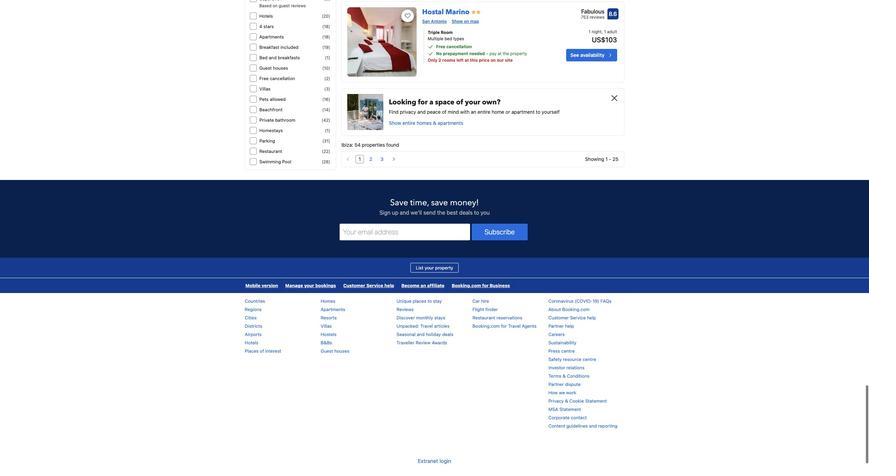 Task type: vqa. For each thing, say whether or not it's contained in the screenshot.
the middle YOUR
yes



Task type: locate. For each thing, give the bounding box(es) containing it.
0 horizontal spatial an
[[421, 283, 426, 288]]

monthly
[[416, 315, 433, 321]]

fabulous element
[[581, 7, 605, 16]]

investor relations link
[[549, 365, 585, 371]]

& up partner dispute link
[[563, 373, 566, 379]]

0 horizontal spatial for
[[418, 97, 428, 107]]

for inside looking for a space of your own? find privacy and peace of mind with an entire home or apartment to yourself
[[418, 97, 428, 107]]

hotels down based
[[259, 13, 273, 19]]

the up site on the right
[[503, 51, 509, 56]]

1 vertical spatial property
[[435, 265, 453, 271]]

help left become
[[385, 283, 394, 288]]

(18) up (19)
[[322, 34, 330, 40]]

1 horizontal spatial 2
[[439, 58, 441, 63]]

navigation inside save time, save money! footer
[[242, 278, 514, 293]]

1 horizontal spatial service
[[570, 315, 586, 321]]

for inside car hire flight finder restaurant reservations booking.com for travel agents
[[501, 323, 507, 329]]

1 vertical spatial at
[[465, 58, 469, 63]]

apartments inside the homes apartments resorts villas hostels b&bs guest houses
[[321, 307, 345, 312]]

(31)
[[322, 138, 330, 144]]

hotels up places
[[245, 340, 258, 346]]

villas up pets at the left of the page
[[259, 86, 271, 92]]

0 horizontal spatial to
[[428, 298, 432, 304]]

guest down bed
[[259, 65, 272, 71]]

your right manage
[[304, 283, 314, 288]]

1 vertical spatial guest
[[321, 348, 333, 354]]

content guidelines and reporting link
[[549, 423, 618, 429]]

booking.com inside coronavirus (covid-19) faqs about booking.com customer service help partner help careers sustainability press centre safety resource centre investor relations terms & conditions partner dispute how we work privacy & cookie statement msa statement corporate contact content guidelines and reporting
[[562, 307, 590, 312]]

1 (18) from the top
[[322, 24, 330, 29]]

send
[[423, 210, 436, 216]]

and inside looking for a space of your own? find privacy and peace of mind with an entire home or apartment to yourself
[[417, 109, 426, 115]]

1 vertical spatial free cancellation
[[259, 76, 295, 81]]

show for show entire homes & apartments
[[389, 120, 401, 126]]

bathroom
[[275, 117, 295, 123]]

houses down bed and breakfasts
[[273, 65, 288, 71]]

1 vertical spatial houses
[[334, 348, 350, 354]]

travel up seasonal and holiday deals "link"
[[420, 323, 433, 329]]

1 vertical spatial booking.com
[[562, 307, 590, 312]]

customer up partner help link
[[549, 315, 569, 321]]

entire down the privacy
[[403, 120, 415, 126]]

2 vertical spatial to
[[428, 298, 432, 304]]

careers link
[[549, 332, 565, 337]]

an right with
[[471, 109, 476, 115]]

1 horizontal spatial travel
[[508, 323, 521, 329]]

parking
[[259, 138, 275, 144]]

for down reservations
[[501, 323, 507, 329]]

(18)
[[322, 24, 330, 29], [322, 34, 330, 40]]

of right places
[[260, 348, 264, 354]]

no
[[436, 51, 442, 56]]

see availability link
[[566, 49, 617, 61]]

apartments up breakfast
[[259, 34, 284, 40]]

availability
[[580, 52, 605, 58]]

1 vertical spatial your
[[425, 265, 434, 271]]

0 vertical spatial cancellation
[[447, 44, 472, 49]]

resorts
[[321, 315, 337, 321]]

1 horizontal spatial guest
[[321, 348, 333, 354]]

& right homes
[[433, 120, 436, 126]]

houses down hostels at left bottom
[[334, 348, 350, 354]]

1 travel from the left
[[420, 323, 433, 329]]

booking.com down the restaurant reservations link
[[473, 323, 500, 329]]

only 2 rooms left at this price on our site
[[428, 58, 513, 63]]

san
[[422, 19, 430, 24]]

(18) down (20)
[[322, 24, 330, 29]]

your
[[465, 97, 480, 107], [425, 265, 434, 271], [304, 283, 314, 288]]

and inside unique places to stay reviews discover monthly stays unpacked: travel articles seasonal and holiday deals traveller review awards
[[417, 332, 425, 337]]

become an affiliate link
[[398, 278, 448, 293]]

0 vertical spatial property
[[510, 51, 527, 56]]

work
[[566, 390, 576, 396]]

become an affiliate
[[402, 283, 445, 288]]

unique
[[397, 298, 412, 304]]

looking
[[389, 97, 416, 107]]

2 travel from the left
[[508, 323, 521, 329]]

countries regions cities districts airports hotels places of interest
[[245, 298, 281, 354]]

reviews right the 753
[[590, 15, 605, 20]]

1 vertical spatial for
[[482, 283, 489, 288]]

triple room
[[428, 30, 453, 35]]

flight
[[473, 307, 484, 312]]

& up the msa statement link
[[565, 398, 568, 404]]

Your email address email field
[[340, 224, 470, 240]]

1 vertical spatial restaurant
[[473, 315, 495, 321]]

show inside button
[[389, 120, 401, 126]]

2 horizontal spatial on
[[491, 58, 496, 63]]

homes
[[321, 298, 335, 304]]

0 vertical spatial an
[[471, 109, 476, 115]]

left
[[457, 58, 464, 63]]

triple
[[428, 30, 440, 35]]

houses
[[273, 65, 288, 71], [334, 348, 350, 354]]

1 left night
[[589, 29, 591, 34]]

fabulous 753 reviews
[[581, 8, 605, 20]]

1 vertical spatial customer
[[549, 315, 569, 321]]

at right left
[[465, 58, 469, 63]]

and inside save time, save money! sign up and we'll send the best deals to you
[[400, 210, 409, 216]]

night
[[592, 29, 602, 34]]

statement right cookie
[[585, 398, 607, 404]]

0 horizontal spatial deals
[[442, 332, 453, 337]]

1 vertical spatial (18)
[[322, 34, 330, 40]]

2 (1) from the top
[[325, 128, 330, 133]]

0 horizontal spatial entire
[[403, 120, 415, 126]]

to left yourself
[[536, 109, 541, 115]]

cancellation down guest houses
[[270, 76, 295, 81]]

apartments up resorts
[[321, 307, 345, 312]]

to inside looking for a space of your own? find privacy and peace of mind with an entire home or apartment to yourself
[[536, 109, 541, 115]]

scored 8.6 element
[[607, 8, 619, 19]]

property up site on the right
[[510, 51, 527, 56]]

show down marino
[[452, 19, 463, 24]]

your inside looking for a space of your own? find privacy and peace of mind with an entire home or apartment to yourself
[[465, 97, 480, 107]]

centre up resource
[[561, 348, 575, 354]]

0 vertical spatial of
[[456, 97, 463, 107]]

2 vertical spatial for
[[501, 323, 507, 329]]

of up with
[[456, 97, 463, 107]]

your inside navigation
[[304, 283, 314, 288]]

1 horizontal spatial houses
[[334, 348, 350, 354]]

allowed
[[270, 96, 286, 102]]

0 vertical spatial apartments
[[259, 34, 284, 40]]

show down find
[[389, 120, 401, 126]]

navigation containing mobile version
[[242, 278, 514, 293]]

2 horizontal spatial for
[[501, 323, 507, 329]]

cancellation up prepayment at the top of the page
[[447, 44, 472, 49]]

and up 'traveller review awards' link
[[417, 332, 425, 337]]

3 button
[[378, 155, 386, 163]]

review
[[416, 340, 431, 346]]

0 horizontal spatial guest
[[259, 65, 272, 71]]

1 vertical spatial reviews
[[590, 15, 605, 20]]

2 horizontal spatial help
[[587, 315, 596, 321]]

travel down reservations
[[508, 323, 521, 329]]

needed
[[469, 51, 485, 56]]

places of interest link
[[245, 348, 281, 354]]

privacy
[[549, 398, 564, 404]]

1 horizontal spatial an
[[471, 109, 476, 115]]

2 button
[[367, 155, 375, 163]]

0 vertical spatial &
[[433, 120, 436, 126]]

0 vertical spatial free
[[436, 44, 445, 49]]

your right list
[[425, 265, 434, 271]]

centre up relations
[[583, 357, 596, 362]]

(1) up '(31)'
[[325, 128, 330, 133]]

price
[[479, 58, 490, 63]]

travel inside unique places to stay reviews discover monthly stays unpacked: travel articles seasonal and holiday deals traveller review awards
[[420, 323, 433, 329]]

0 vertical spatial hotels
[[259, 13, 273, 19]]

& inside button
[[433, 120, 436, 126]]

customer service help link for partner help
[[549, 315, 596, 321]]

villas
[[259, 86, 271, 92], [321, 323, 332, 329]]

interest
[[265, 348, 281, 354]]

found
[[386, 142, 399, 148]]

press centre link
[[549, 348, 575, 354]]

1 vertical spatial entire
[[403, 120, 415, 126]]

reviews right guest at the left of the page
[[291, 3, 306, 8]]

breakfasts
[[278, 55, 300, 60]]

for for booking.com
[[482, 283, 489, 288]]

your up with
[[465, 97, 480, 107]]

0 vertical spatial to
[[536, 109, 541, 115]]

mobile version link
[[242, 278, 282, 293]]

free down guest houses
[[259, 76, 269, 81]]

1 horizontal spatial reviews
[[590, 15, 605, 20]]

an left affiliate
[[421, 283, 426, 288]]

traveller
[[397, 340, 415, 346]]

free cancellation down guest houses
[[259, 76, 295, 81]]

1 (1) from the top
[[325, 55, 330, 60]]

up
[[392, 210, 398, 216]]

2 vertical spatial your
[[304, 283, 314, 288]]

guest
[[259, 65, 272, 71], [321, 348, 333, 354]]

regions link
[[245, 307, 262, 312]]

to inside unique places to stay reviews discover monthly stays unpacked: travel articles seasonal and holiday deals traveller review awards
[[428, 298, 432, 304]]

(42)
[[322, 118, 330, 123]]

0 vertical spatial service
[[367, 283, 383, 288]]

1 left 2 button
[[359, 156, 361, 162]]

0 vertical spatial at
[[498, 51, 502, 56]]

apartments
[[259, 34, 284, 40], [321, 307, 345, 312]]

hotels link
[[245, 340, 258, 346]]

0 vertical spatial (1)
[[325, 55, 330, 60]]

0 horizontal spatial customer service help link
[[340, 278, 398, 293]]

seasonal
[[397, 332, 416, 337]]

2 vertical spatial on
[[491, 58, 496, 63]]

investor
[[549, 365, 565, 371]]

conditions
[[567, 373, 590, 379]]

guest down the b&bs
[[321, 348, 333, 354]]

types
[[453, 36, 464, 41]]

0 horizontal spatial 2
[[370, 156, 372, 162]]

and left "reporting" at the bottom of page
[[589, 423, 597, 429]]

2 horizontal spatial to
[[536, 109, 541, 115]]

0 horizontal spatial customer
[[343, 283, 365, 288]]

1 vertical spatial deals
[[442, 332, 453, 337]]

help down "19)"
[[587, 315, 596, 321]]

1 horizontal spatial to
[[474, 210, 479, 216]]

free
[[436, 44, 445, 49], [259, 76, 269, 81]]

0 horizontal spatial reviews
[[291, 3, 306, 8]]

1 vertical spatial statement
[[560, 407, 581, 412]]

free up no
[[436, 44, 445, 49]]

and up homes
[[417, 109, 426, 115]]

1 vertical spatial villas
[[321, 323, 332, 329]]

group containing 1
[[342, 153, 400, 166]]

entire down own? on the right
[[478, 109, 491, 115]]

0 horizontal spatial of
[[260, 348, 264, 354]]

customer right 'bookings'
[[343, 283, 365, 288]]

0 vertical spatial show
[[452, 19, 463, 24]]

triple room link
[[428, 29, 545, 36]]

on
[[273, 3, 278, 8], [464, 19, 469, 24], [491, 58, 496, 63]]

1 horizontal spatial apartments
[[321, 307, 345, 312]]

0 vertical spatial statement
[[585, 398, 607, 404]]

save time, save money! footer
[[0, 180, 869, 473]]

to left you
[[474, 210, 479, 216]]

(28)
[[322, 159, 330, 164]]

on left map
[[464, 19, 469, 24]]

of
[[456, 97, 463, 107], [442, 109, 447, 115], [260, 348, 264, 354]]

1 vertical spatial free
[[259, 76, 269, 81]]

0 vertical spatial customer service help link
[[340, 278, 398, 293]]

deals down the articles
[[442, 332, 453, 337]]

for left business
[[482, 283, 489, 288]]

a
[[429, 97, 433, 107]]

booking.com
[[452, 283, 481, 288], [562, 307, 590, 312], [473, 323, 500, 329]]

0 horizontal spatial centre
[[561, 348, 575, 354]]

the inside save time, save money! sign up and we'll send the best deals to you
[[437, 210, 445, 216]]

villas inside the homes apartments resorts villas hostels b&bs guest houses
[[321, 323, 332, 329]]

booking.com up car
[[452, 283, 481, 288]]

safety resource centre link
[[549, 357, 596, 362]]

0 horizontal spatial free cancellation
[[259, 76, 295, 81]]

bed and breakfasts
[[259, 55, 300, 60]]

at right 'pay'
[[498, 51, 502, 56]]

to
[[536, 109, 541, 115], [474, 210, 479, 216], [428, 298, 432, 304]]

deals down "money!"
[[459, 210, 473, 216]]

1 horizontal spatial show
[[452, 19, 463, 24]]

(1) up (10)
[[325, 55, 330, 60]]

1 horizontal spatial free cancellation
[[436, 44, 472, 49]]

(covid-
[[575, 298, 593, 304]]

partner down terms
[[549, 382, 564, 387]]

partner dispute link
[[549, 382, 581, 387]]

car hire flight finder restaurant reservations booking.com for travel agents
[[473, 298, 537, 329]]

0 vertical spatial restaurant
[[259, 149, 282, 154]]

homes apartments resorts villas hostels b&bs guest houses
[[321, 298, 350, 354]]

your for manage your bookings
[[304, 283, 314, 288]]

2 (18) from the top
[[322, 34, 330, 40]]

property up affiliate
[[435, 265, 453, 271]]

1 horizontal spatial statement
[[585, 398, 607, 404]]

restaurant up swimming in the left top of the page
[[259, 149, 282, 154]]

to left stay at the bottom of page
[[428, 298, 432, 304]]

0 vertical spatial entire
[[478, 109, 491, 115]]

booking.com down coronavirus (covid-19) faqs link
[[562, 307, 590, 312]]

map
[[470, 19, 479, 24]]

unpacked: travel articles link
[[397, 323, 450, 329]]

1 horizontal spatial entire
[[478, 109, 491, 115]]

group
[[342, 153, 400, 166]]

0 horizontal spatial free
[[259, 76, 269, 81]]

1 vertical spatial partner
[[549, 382, 564, 387]]

0 vertical spatial houses
[[273, 65, 288, 71]]

page region
[[341, 151, 624, 167]]

0 vertical spatial help
[[385, 283, 394, 288]]

2 vertical spatial booking.com
[[473, 323, 500, 329]]

articles
[[434, 323, 450, 329]]

2 vertical spatial of
[[260, 348, 264, 354]]

help down about booking.com link
[[565, 323, 574, 329]]

statement up 'corporate contact' link
[[560, 407, 581, 412]]

of left mind
[[442, 109, 447, 115]]

space
[[435, 97, 455, 107]]

countries
[[245, 298, 265, 304]]

showing 1 - 25
[[585, 156, 619, 162]]

partner up careers
[[549, 323, 564, 329]]

free cancellation up prepayment at the top of the page
[[436, 44, 472, 49]]

partner help link
[[549, 323, 574, 329]]

navigation
[[242, 278, 514, 293]]

finder
[[486, 307, 498, 312]]

press
[[549, 348, 560, 354]]

and right up
[[400, 210, 409, 216]]

on down 'pay'
[[491, 58, 496, 63]]

restaurant down flight finder link
[[473, 315, 495, 321]]

(1) for homestays
[[325, 128, 330, 133]]

0 vertical spatial guest
[[259, 65, 272, 71]]

service
[[367, 283, 383, 288], [570, 315, 586, 321]]

save
[[390, 197, 408, 209]]

for left a
[[418, 97, 428, 107]]

0 horizontal spatial the
[[437, 210, 445, 216]]

0 horizontal spatial travel
[[420, 323, 433, 329]]

2 left 3
[[370, 156, 372, 162]]

service inside coronavirus (covid-19) faqs about booking.com customer service help partner help careers sustainability press centre safety resource centre investor relations terms & conditions partner dispute how we work privacy & cookie statement msa statement corporate contact content guidelines and reporting
[[570, 315, 586, 321]]

extranet login
[[418, 458, 451, 464]]

1 vertical spatial the
[[437, 210, 445, 216]]

1 vertical spatial cancellation
[[270, 76, 295, 81]]

0 vertical spatial the
[[503, 51, 509, 56]]

sign
[[379, 210, 391, 216]]

entire inside looking for a space of your own? find privacy and peace of mind with an entire home or apartment to yourself
[[478, 109, 491, 115]]

mobile
[[246, 283, 261, 288]]

1 horizontal spatial on
[[464, 19, 469, 24]]

the down save
[[437, 210, 445, 216]]

villas up hostels at left bottom
[[321, 323, 332, 329]]

0 horizontal spatial help
[[385, 283, 394, 288]]

mind
[[448, 109, 459, 115]]

unique places to stay link
[[397, 298, 442, 304]]

0 horizontal spatial show
[[389, 120, 401, 126]]

on left guest at the left of the page
[[273, 3, 278, 8]]

2 down no
[[439, 58, 441, 63]]

1 horizontal spatial for
[[482, 283, 489, 288]]

content
[[549, 423, 565, 429]]

(10)
[[322, 66, 330, 71]]

1 vertical spatial 2
[[370, 156, 372, 162]]



Task type: describe. For each thing, give the bounding box(es) containing it.
deals inside unique places to stay reviews discover monthly stays unpacked: travel articles seasonal and holiday deals traveller review awards
[[442, 332, 453, 337]]

0 vertical spatial reviews
[[291, 3, 306, 8]]

3
[[381, 156, 384, 162]]

manage your bookings
[[285, 283, 336, 288]]

customer inside navigation
[[343, 283, 365, 288]]

yourself
[[542, 109, 560, 115]]

0 horizontal spatial villas
[[259, 86, 271, 92]]

travel inside car hire flight finder restaurant reservations booking.com for travel agents
[[508, 323, 521, 329]]

1 horizontal spatial at
[[498, 51, 502, 56]]

2 vertical spatial &
[[565, 398, 568, 404]]

san antonio
[[422, 19, 447, 24]]

on for guest
[[273, 3, 278, 8]]

showing
[[585, 156, 604, 162]]

districts
[[245, 323, 262, 329]]

privacy & cookie statement link
[[549, 398, 607, 404]]

(18) for apartments
[[322, 34, 330, 40]]

we
[[559, 390, 565, 396]]

deals inside save time, save money! sign up and we'll send the best deals to you
[[459, 210, 473, 216]]

0 vertical spatial booking.com
[[452, 283, 481, 288]]

msa
[[549, 407, 558, 412]]

customer inside coronavirus (covid-19) faqs about booking.com customer service help partner help careers sustainability press centre safety resource centre investor relations terms & conditions partner dispute how we work privacy & cookie statement msa statement corporate contact content guidelines and reporting
[[549, 315, 569, 321]]

–
[[486, 51, 489, 56]]

restaurant inside car hire flight finder restaurant reservations booking.com for travel agents
[[473, 315, 495, 321]]

property inside save time, save money! footer
[[435, 265, 453, 271]]

1 vertical spatial centre
[[583, 357, 596, 362]]

coronavirus
[[549, 298, 574, 304]]

show entire homes & apartments button
[[389, 120, 463, 127]]

0 horizontal spatial service
[[367, 283, 383, 288]]

rooms
[[442, 58, 455, 63]]

guest
[[279, 3, 290, 8]]

multiple
[[428, 36, 444, 41]]

and inside coronavirus (covid-19) faqs about booking.com customer service help partner help careers sustainability press centre safety resource centre investor relations terms & conditions partner dispute how we work privacy & cookie statement msa statement corporate contact content guidelines and reporting
[[589, 423, 597, 429]]

19)
[[593, 298, 599, 304]]

coronavirus (covid-19) faqs about booking.com customer service help partner help careers sustainability press centre safety resource centre investor relations terms & conditions partner dispute how we work privacy & cookie statement msa statement corporate contact content guidelines and reporting
[[549, 298, 618, 429]]

1 horizontal spatial the
[[503, 51, 509, 56]]

save
[[431, 197, 448, 209]]

how we work link
[[549, 390, 576, 396]]

1 vertical spatial &
[[563, 373, 566, 379]]

1 horizontal spatial property
[[510, 51, 527, 56]]

airports
[[245, 332, 262, 337]]

dispute
[[565, 382, 581, 387]]

(18) for 4 stars
[[322, 24, 330, 29]]

2 partner from the top
[[549, 382, 564, 387]]

booking.com for travel agents link
[[473, 323, 537, 329]]

looking for a space of your own? image
[[347, 94, 383, 130]]

beachfront
[[259, 107, 283, 112]]

booking.com for business link
[[448, 278, 514, 293]]

0 vertical spatial free cancellation
[[436, 44, 472, 49]]

an inside looking for a space of your own? find privacy and peace of mind with an entire home or apartment to yourself
[[471, 109, 476, 115]]

apartments
[[438, 120, 463, 126]]

terms & conditions link
[[549, 373, 590, 379]]

of inside countries regions cities districts airports hotels places of interest
[[260, 348, 264, 354]]

customer service help
[[343, 283, 394, 288]]

us$103
[[592, 36, 617, 44]]

included
[[281, 44, 299, 50]]

corporate
[[549, 415, 570, 421]]

unique places to stay reviews discover monthly stays unpacked: travel articles seasonal and holiday deals traveller review awards
[[397, 298, 453, 346]]

apartments link
[[321, 307, 345, 312]]

0 horizontal spatial restaurant
[[259, 149, 282, 154]]

hostels link
[[321, 332, 337, 337]]

subscribe
[[485, 228, 515, 236]]

1 partner from the top
[[549, 323, 564, 329]]

1 vertical spatial help
[[587, 315, 596, 321]]

time,
[[410, 197, 429, 209]]

1 horizontal spatial of
[[442, 109, 447, 115]]

show on map
[[452, 19, 479, 24]]

houses inside the homes apartments resorts villas hostels b&bs guest houses
[[334, 348, 350, 354]]

an inside navigation
[[421, 283, 426, 288]]

properties
[[362, 142, 385, 148]]

villas link
[[321, 323, 332, 329]]

4
[[259, 24, 262, 29]]

privacy
[[400, 109, 416, 115]]

hostal marino image
[[347, 7, 417, 77]]

about booking.com link
[[549, 307, 590, 312]]

extranet
[[418, 458, 438, 464]]

this
[[470, 58, 478, 63]]

money!
[[450, 197, 479, 209]]

on for map
[[464, 19, 469, 24]]

only
[[428, 58, 437, 63]]

guest inside the homes apartments resorts villas hostels b&bs guest houses
[[321, 348, 333, 354]]

pay
[[490, 51, 497, 56]]

b&bs
[[321, 340, 332, 346]]

group inside page region
[[342, 153, 400, 166]]

hotels inside countries regions cities districts airports hotels places of interest
[[245, 340, 258, 346]]

peace
[[427, 109, 441, 115]]

1 horizontal spatial cancellation
[[447, 44, 472, 49]]

stay
[[433, 298, 442, 304]]

0 vertical spatial centre
[[561, 348, 575, 354]]

list your property link
[[410, 263, 459, 273]]

0 horizontal spatial apartments
[[259, 34, 284, 40]]

stays
[[434, 315, 445, 321]]

2 vertical spatial help
[[565, 323, 574, 329]]

regions
[[245, 307, 262, 312]]

ibiza: 54 properties found
[[341, 142, 399, 148]]

with
[[460, 109, 470, 115]]

hostels
[[321, 332, 337, 337]]

awards
[[432, 340, 447, 346]]

for for looking
[[418, 97, 428, 107]]

1 button
[[356, 155, 364, 163]]

customer service help link for become an affiliate
[[340, 278, 398, 293]]

2 inside button
[[370, 156, 372, 162]]

0 horizontal spatial cancellation
[[270, 76, 295, 81]]

1 right ,
[[604, 29, 606, 34]]

contact
[[571, 415, 587, 421]]

multiple bed types
[[428, 36, 464, 41]]

ibiza:
[[341, 142, 353, 148]]

guest houses
[[259, 65, 288, 71]]

extranet login link
[[418, 452, 451, 470]]

to inside save time, save money! sign up and we'll send the best deals to you
[[474, 210, 479, 216]]

see
[[571, 52, 579, 58]]

,
[[602, 29, 603, 34]]

reviews link
[[397, 307, 414, 312]]

reviews inside fabulous 753 reviews
[[590, 15, 605, 20]]

entire inside show entire homes & apartments button
[[403, 120, 415, 126]]

based on guest reviews
[[259, 3, 306, 8]]

we'll
[[411, 210, 422, 216]]

reporting
[[598, 423, 618, 429]]

careers
[[549, 332, 565, 337]]

(2)
[[324, 76, 330, 81]]

(20)
[[322, 14, 330, 19]]

private
[[259, 117, 274, 123]]

home
[[492, 109, 504, 115]]

1 left -
[[606, 156, 608, 162]]

countries link
[[245, 298, 265, 304]]

1 horizontal spatial free
[[436, 44, 445, 49]]

save time, save money! sign up and we'll send the best deals to you
[[379, 197, 490, 216]]

no prepayment needed – pay at the property
[[436, 51, 527, 56]]

0 horizontal spatial statement
[[560, 407, 581, 412]]

own?
[[482, 97, 501, 107]]

and right bed
[[269, 55, 277, 60]]

54
[[355, 142, 361, 148]]

(1) for bed and breakfasts
[[325, 55, 330, 60]]

booking.com inside car hire flight finder restaurant reservations booking.com for travel agents
[[473, 323, 500, 329]]

1 inside button
[[359, 156, 361, 162]]

your for list your property
[[425, 265, 434, 271]]

show for show on map
[[452, 19, 463, 24]]

bookings
[[315, 283, 336, 288]]

2 horizontal spatial of
[[456, 97, 463, 107]]

hostal marino link
[[422, 4, 470, 17]]

0 horizontal spatial at
[[465, 58, 469, 63]]

based
[[259, 3, 272, 8]]

private bathroom
[[259, 117, 295, 123]]

0 horizontal spatial houses
[[273, 65, 288, 71]]



